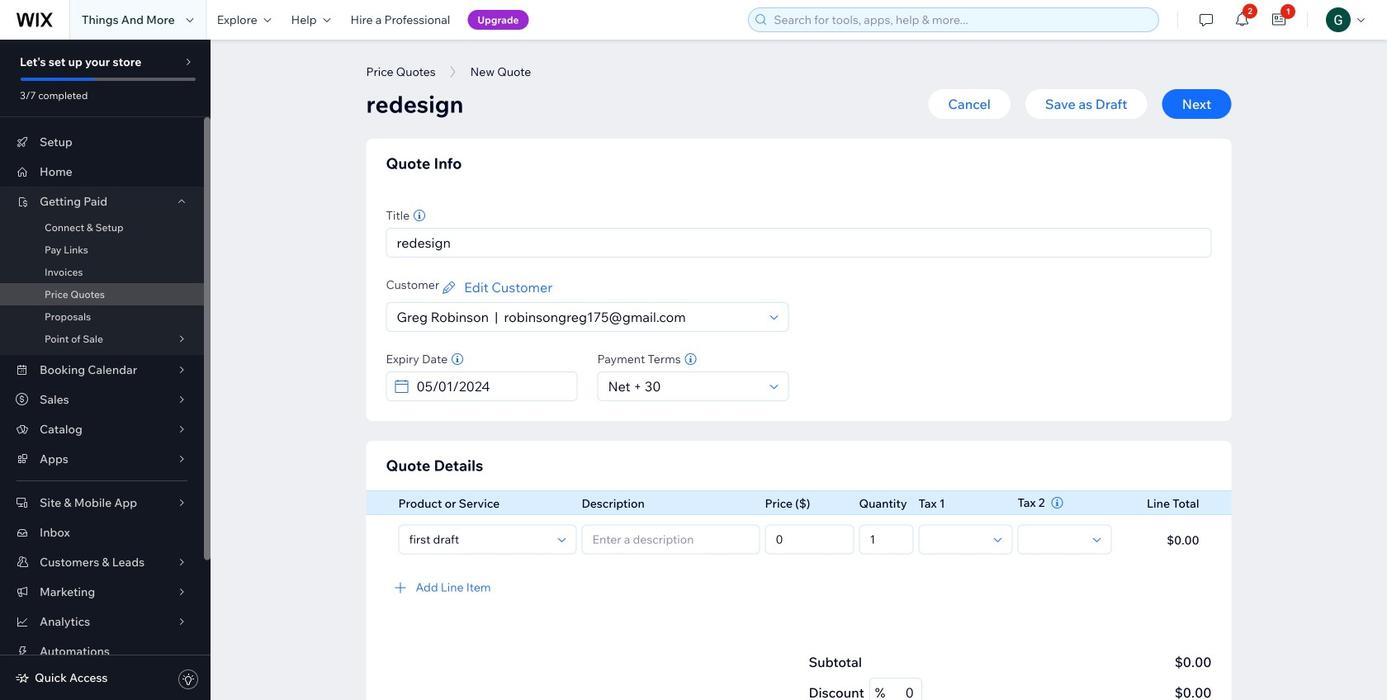 Task type: vqa. For each thing, say whether or not it's contained in the screenshot.
ENTER ITEM HERE field
yes



Task type: locate. For each thing, give the bounding box(es) containing it.
None number field
[[886, 679, 916, 700]]

sidebar element
[[0, 40, 211, 700]]

None text field
[[865, 526, 908, 554]]

Choose a contact field
[[392, 303, 765, 331]]

None text field
[[771, 526, 849, 554]]

Give this quote a title, e.g., Redesign of Website. field
[[392, 229, 1206, 257]]

None field
[[412, 372, 572, 401], [603, 372, 765, 401], [924, 526, 989, 554], [1024, 526, 1088, 554], [412, 372, 572, 401], [603, 372, 765, 401], [924, 526, 989, 554], [1024, 526, 1088, 554]]

Search for tools, apps, help & more... field
[[769, 8, 1154, 31]]



Task type: describe. For each thing, give the bounding box(es) containing it.
Enter item here field
[[404, 526, 553, 554]]

Enter a description field
[[588, 526, 754, 554]]



